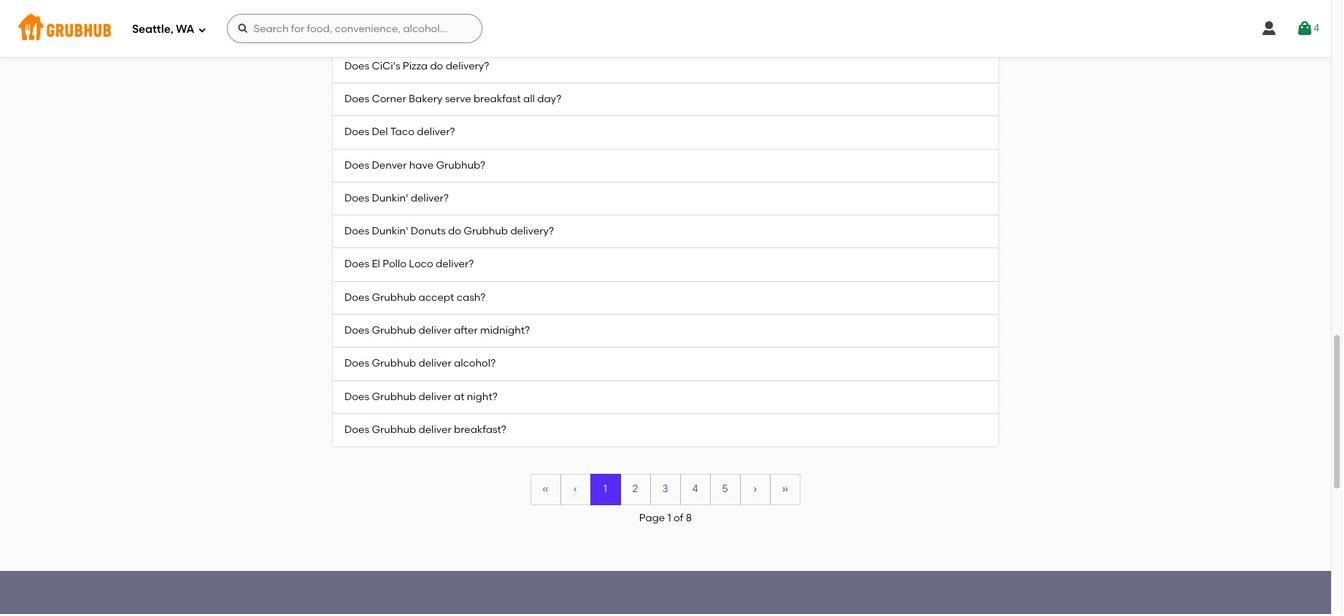 Task type: vqa. For each thing, say whether or not it's contained in the screenshot.
the a®
no



Task type: describe. For each thing, give the bounding box(es) containing it.
grubhub for does grubhub deliver after midnight?
[[372, 324, 416, 337]]

all
[[524, 93, 535, 105]]

does del taco deliver? link
[[333, 116, 999, 149]]

does dunkin' donuts do grubhub delivery?
[[345, 225, 554, 237]]

chipotle
[[372, 27, 414, 39]]

midnight?
[[480, 324, 530, 337]]

Search for food, convenience, alcohol... search field
[[227, 14, 482, 43]]

page 1 of 8
[[640, 512, 692, 524]]

‹ link
[[561, 475, 590, 504]]

4 button
[[1297, 15, 1320, 42]]

does for does grubhub deliver at night?
[[345, 390, 370, 403]]

does for does cici's pizza do delivery?
[[345, 60, 370, 72]]

do for grubhub
[[448, 225, 461, 237]]

grubhub for does grubhub deliver alcohol?
[[372, 357, 416, 370]]

does for does chipotle deliver in wichita, ks?
[[345, 27, 370, 39]]

4 inside 4 link
[[693, 483, 698, 495]]

0 horizontal spatial 1
[[604, 483, 608, 495]]

have
[[409, 159, 434, 171]]

does el pollo loco deliver? link
[[333, 249, 999, 282]]

grubhub for does grubhub deliver at night?
[[372, 390, 416, 403]]

serve
[[445, 93, 471, 105]]

night?
[[467, 390, 498, 403]]

cash?
[[457, 291, 486, 304]]

in
[[452, 27, 461, 39]]

page
[[640, 512, 665, 524]]

dunkin' for donuts
[[372, 225, 408, 237]]

pollo
[[383, 258, 407, 271]]

ks?
[[507, 27, 524, 39]]

3 link
[[651, 475, 680, 504]]

does for does grubhub deliver alcohol?
[[345, 357, 370, 370]]

day?
[[538, 93, 562, 105]]

5 link
[[711, 475, 740, 504]]

does for does dunkin' deliver?
[[345, 192, 370, 204]]

does for does grubhub deliver breakfast?
[[345, 423, 370, 436]]

›
[[753, 483, 757, 495]]

«
[[543, 483, 549, 495]]

does dunkin' donuts do grubhub delivery? link
[[333, 216, 999, 249]]

does grubhub deliver breakfast? link
[[333, 414, 999, 446]]

alcohol?
[[454, 357, 496, 370]]

» link
[[771, 475, 800, 504]]

0 horizontal spatial svg image
[[237, 23, 249, 34]]

grubhub right donuts
[[464, 225, 508, 237]]

svg image inside 4 button
[[1297, 20, 1314, 37]]

does for does corner bakery serve breakfast all day?
[[345, 93, 370, 105]]

does grubhub accept cash?
[[345, 291, 486, 304]]

do for delivery?
[[430, 60, 443, 72]]

does del taco deliver?
[[345, 126, 455, 138]]

deliver? inside does dunkin' deliver? link
[[411, 192, 449, 204]]

1 vertical spatial 1
[[668, 512, 672, 524]]

seattle, wa
[[132, 22, 195, 36]]

deliver? inside does el pollo loco deliver? link
[[436, 258, 474, 271]]

2
[[633, 483, 638, 495]]

does grubhub deliver at night?
[[345, 390, 498, 403]]

does el pollo loco deliver?
[[345, 258, 474, 271]]

el
[[372, 258, 380, 271]]

does for does dunkin' donuts do grubhub delivery?
[[345, 225, 370, 237]]

deliver for in
[[417, 27, 450, 39]]

dunkin' for deliver?
[[372, 192, 408, 204]]

seattle,
[[132, 22, 173, 36]]

corner
[[372, 93, 406, 105]]

does grubhub deliver alcohol?
[[345, 357, 496, 370]]

bakery
[[409, 93, 443, 105]]

does for does denver have grubhub?
[[345, 159, 370, 171]]

does for does grubhub deliver after midnight?
[[345, 324, 370, 337]]

main navigation navigation
[[0, 0, 1332, 57]]



Task type: locate. For each thing, give the bounding box(es) containing it.
1 vertical spatial 4
[[693, 483, 698, 495]]

does left chipotle
[[345, 27, 370, 39]]

wichita,
[[463, 27, 504, 39]]

deliver? inside does del taco deliver? link
[[417, 126, 455, 138]]

does for does el pollo loco deliver?
[[345, 258, 370, 271]]

9 does from the top
[[345, 291, 370, 304]]

does down does grubhub deliver alcohol?
[[345, 390, 370, 403]]

svg image
[[1261, 20, 1278, 37], [1297, 20, 1314, 37], [237, 23, 249, 34]]

3
[[663, 483, 669, 495]]

does for does del taco deliver?
[[345, 126, 370, 138]]

1 vertical spatial do
[[448, 225, 461, 237]]

grubhub down does grubhub deliver at night?
[[372, 423, 416, 436]]

2 link
[[621, 475, 650, 504]]

does left corner
[[345, 93, 370, 105]]

0 vertical spatial 1
[[604, 483, 608, 495]]

after
[[454, 324, 478, 337]]

2 vertical spatial deliver?
[[436, 258, 474, 271]]

does chipotle deliver in wichita, ks? link
[[333, 17, 999, 50]]

grubhub?
[[436, 159, 486, 171]]

dunkin' down denver
[[372, 192, 408, 204]]

breakfast?
[[454, 423, 507, 436]]

0 vertical spatial delivery?
[[446, 60, 490, 72]]

1 vertical spatial dunkin'
[[372, 225, 408, 237]]

deliver? up donuts
[[411, 192, 449, 204]]

‹
[[574, 483, 578, 495]]

2 dunkin' from the top
[[372, 225, 408, 237]]

grubhub
[[464, 225, 508, 237], [372, 291, 416, 304], [372, 324, 416, 337], [372, 357, 416, 370], [372, 390, 416, 403], [372, 423, 416, 436]]

« link
[[531, 475, 560, 504]]

1 horizontal spatial 4
[[1314, 22, 1320, 34]]

12 does from the top
[[345, 390, 370, 403]]

does cici's pizza do delivery?
[[345, 60, 490, 72]]

breakfast
[[474, 93, 521, 105]]

0 horizontal spatial do
[[430, 60, 443, 72]]

8 does from the top
[[345, 258, 370, 271]]

1 does from the top
[[345, 27, 370, 39]]

grubhub up does grubhub deliver at night?
[[372, 357, 416, 370]]

deliver down does grubhub deliver after midnight?
[[419, 357, 452, 370]]

does grubhub deliver after midnight? link
[[333, 315, 999, 348]]

does dunkin' deliver?
[[345, 192, 449, 204]]

do right pizza
[[430, 60, 443, 72]]

1 horizontal spatial do
[[448, 225, 461, 237]]

1 link
[[591, 475, 620, 504]]

does denver have grubhub?
[[345, 159, 486, 171]]

1 horizontal spatial 1
[[668, 512, 672, 524]]

1 vertical spatial deliver?
[[411, 192, 449, 204]]

4
[[1314, 22, 1320, 34], [693, 483, 698, 495]]

do right donuts
[[448, 225, 461, 237]]

grubhub down does grubhub accept cash?
[[372, 324, 416, 337]]

dunkin' up pollo
[[372, 225, 408, 237]]

denver
[[372, 159, 407, 171]]

deliver
[[417, 27, 450, 39], [419, 324, 452, 337], [419, 357, 452, 370], [419, 390, 452, 403], [419, 423, 452, 436]]

8
[[686, 512, 692, 524]]

deliver?
[[417, 126, 455, 138], [411, 192, 449, 204], [436, 258, 474, 271]]

does grubhub deliver at night? link
[[333, 381, 999, 414]]

2 horizontal spatial svg image
[[1297, 20, 1314, 37]]

11 does from the top
[[345, 357, 370, 370]]

does down does denver have grubhub?
[[345, 192, 370, 204]]

accept
[[419, 291, 454, 304]]

at
[[454, 390, 465, 403]]

donuts
[[411, 225, 446, 237]]

dunkin' inside does dunkin' donuts do grubhub delivery? link
[[372, 225, 408, 237]]

does down does el pollo loco deliver?
[[345, 291, 370, 304]]

1 right ‹ link
[[604, 483, 608, 495]]

1 vertical spatial delivery?
[[511, 225, 554, 237]]

deliver left after
[[419, 324, 452, 337]]

del
[[372, 126, 388, 138]]

does for does grubhub accept cash?
[[345, 291, 370, 304]]

6 does from the top
[[345, 192, 370, 204]]

0 vertical spatial deliver?
[[417, 126, 455, 138]]

svg image
[[198, 25, 206, 34]]

1 horizontal spatial delivery?
[[511, 225, 554, 237]]

does grubhub deliver alcohol? link
[[333, 348, 999, 381]]

does up does grubhub deliver at night?
[[345, 357, 370, 370]]

deliver? down does dunkin' donuts do grubhub delivery?
[[436, 258, 474, 271]]

does grubhub deliver after midnight?
[[345, 324, 530, 337]]

does left del
[[345, 126, 370, 138]]

› link
[[741, 475, 770, 504]]

does left el
[[345, 258, 370, 271]]

does dunkin' deliver? link
[[333, 182, 999, 216]]

grubhub down does grubhub deliver alcohol?
[[372, 390, 416, 403]]

does
[[345, 27, 370, 39], [345, 60, 370, 72], [345, 93, 370, 105], [345, 126, 370, 138], [345, 159, 370, 171], [345, 192, 370, 204], [345, 225, 370, 237], [345, 258, 370, 271], [345, 291, 370, 304], [345, 324, 370, 337], [345, 357, 370, 370], [345, 390, 370, 403], [345, 423, 370, 436]]

do
[[430, 60, 443, 72], [448, 225, 461, 237]]

deliver left in
[[417, 27, 450, 39]]

does left denver
[[345, 159, 370, 171]]

1 dunkin' from the top
[[372, 192, 408, 204]]

dunkin' inside does dunkin' deliver? link
[[372, 192, 408, 204]]

does chipotle deliver in wichita, ks?
[[345, 27, 524, 39]]

4 inside 4 button
[[1314, 22, 1320, 34]]

1
[[604, 483, 608, 495], [668, 512, 672, 524]]

does grubhub deliver breakfast?
[[345, 423, 507, 436]]

loco
[[409, 258, 433, 271]]

deliver for at
[[419, 390, 452, 403]]

deliver for after
[[419, 324, 452, 337]]

taco
[[390, 126, 415, 138]]

3 does from the top
[[345, 93, 370, 105]]

0 vertical spatial dunkin'
[[372, 192, 408, 204]]

grubhub for does grubhub accept cash?
[[372, 291, 416, 304]]

0 vertical spatial 4
[[1314, 22, 1320, 34]]

2 does from the top
[[345, 60, 370, 72]]

does down does grubhub deliver at night?
[[345, 423, 370, 436]]

does grubhub accept cash? link
[[333, 282, 999, 315]]

wa
[[176, 22, 195, 36]]

0 vertical spatial do
[[430, 60, 443, 72]]

grubhub down pollo
[[372, 291, 416, 304]]

does left cici's
[[345, 60, 370, 72]]

delivery?
[[446, 60, 490, 72], [511, 225, 554, 237]]

cici's
[[372, 60, 400, 72]]

»
[[782, 483, 788, 495]]

5 does from the top
[[345, 159, 370, 171]]

does cici's pizza do delivery? link
[[333, 50, 999, 83]]

does corner bakery serve breakfast all day?
[[345, 93, 562, 105]]

does down does dunkin' deliver?
[[345, 225, 370, 237]]

does corner bakery serve breakfast all day? link
[[333, 83, 999, 116]]

4 does from the top
[[345, 126, 370, 138]]

does down does grubhub accept cash?
[[345, 324, 370, 337]]

deliver? right taco
[[417, 126, 455, 138]]

13 does from the top
[[345, 423, 370, 436]]

deliver for breakfast?
[[419, 423, 452, 436]]

dunkin'
[[372, 192, 408, 204], [372, 225, 408, 237]]

0 horizontal spatial 4
[[693, 483, 698, 495]]

deliver down does grubhub deliver at night?
[[419, 423, 452, 436]]

of
[[674, 512, 684, 524]]

7 does from the top
[[345, 225, 370, 237]]

grubhub for does grubhub deliver breakfast?
[[372, 423, 416, 436]]

pizza
[[403, 60, 428, 72]]

deliver left at
[[419, 390, 452, 403]]

0 horizontal spatial delivery?
[[446, 60, 490, 72]]

4 link
[[681, 475, 710, 504]]

10 does from the top
[[345, 324, 370, 337]]

does denver have grubhub? link
[[333, 149, 999, 182]]

deliver for alcohol?
[[419, 357, 452, 370]]

1 horizontal spatial svg image
[[1261, 20, 1278, 37]]

1 left of
[[668, 512, 672, 524]]

5
[[722, 483, 728, 495]]



